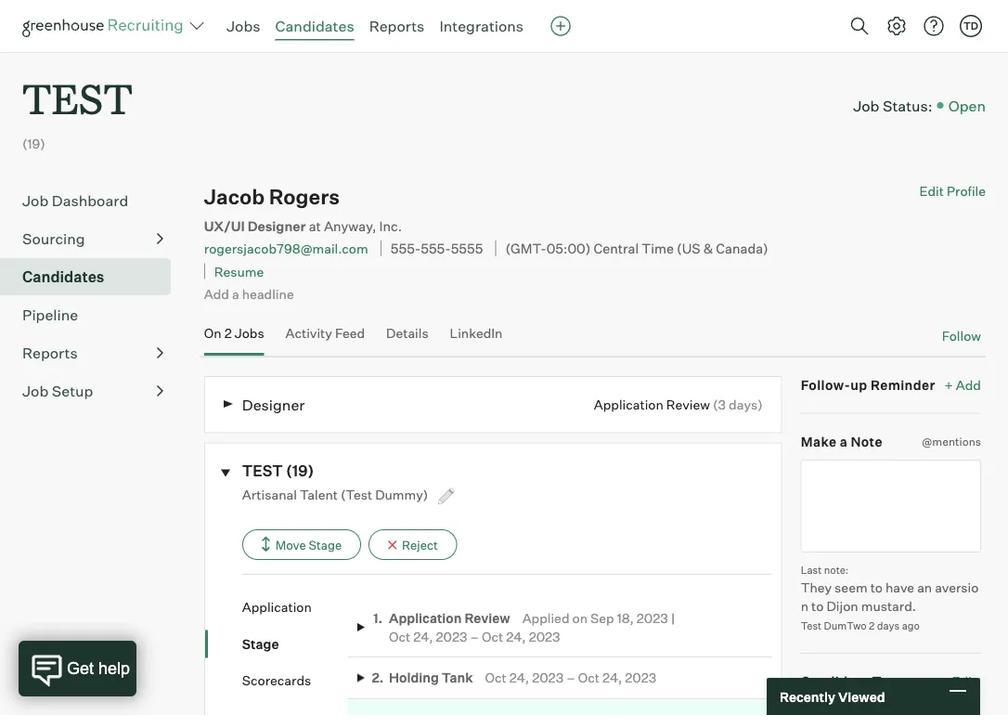 Task type: locate. For each thing, give the bounding box(es) containing it.
application right 1.
[[389, 610, 462, 626]]

2 horizontal spatial application
[[594, 396, 664, 413]]

candidates link down sourcing link
[[22, 266, 163, 288]]

0 horizontal spatial edit
[[920, 183, 944, 199]]

edit
[[920, 183, 944, 199], [952, 673, 977, 689]]

1 vertical spatial reports link
[[22, 342, 163, 364]]

0 horizontal spatial add
[[204, 286, 229, 302]]

job
[[854, 96, 880, 115], [22, 191, 49, 210], [22, 382, 49, 400]]

0 vertical spatial a
[[232, 286, 239, 302]]

1. application review applied on  sep 18, 2023 | oct 24, 2023 – oct 24, 2023
[[373, 610, 675, 644]]

oct up "2. holding tank oct 24, 2023 – oct 24, 2023"
[[482, 628, 504, 644]]

2 left days
[[869, 619, 875, 631]]

0 horizontal spatial stage
[[242, 636, 279, 652]]

1 horizontal spatial reports
[[369, 17, 425, 35]]

0 horizontal spatial to
[[812, 598, 824, 614]]

viewed
[[838, 688, 885, 705]]

1 vertical spatial edit
[[952, 673, 977, 689]]

resume
[[214, 263, 264, 279]]

job left setup
[[22, 382, 49, 400]]

a down resume link
[[232, 286, 239, 302]]

review
[[667, 396, 710, 413], [465, 610, 510, 626]]

they
[[801, 579, 832, 596]]

05:00)
[[547, 240, 591, 257]]

job dashboard link
[[22, 190, 163, 212]]

+ right reminder
[[945, 377, 953, 393]]

@mentions link
[[922, 432, 982, 450]]

test up artisanal
[[242, 461, 283, 480]]

0 vertical spatial (19)
[[22, 136, 45, 152]]

holding
[[389, 670, 439, 686]]

0 vertical spatial –
[[470, 628, 479, 644]]

up
[[851, 377, 868, 393]]

2 right on in the left of the page
[[224, 324, 232, 341]]

2023 up tank
[[436, 628, 468, 644]]

linkedin link
[[450, 324, 503, 352]]

1 horizontal spatial to
[[871, 579, 883, 596]]

&
[[704, 240, 713, 257]]

reports link
[[369, 17, 425, 35], [22, 342, 163, 364]]

1 vertical spatial –
[[567, 670, 575, 686]]

– up tank
[[470, 628, 479, 644]]

application for application review (3 days)
[[594, 396, 664, 413]]

to
[[871, 579, 883, 596], [812, 598, 824, 614]]

review inside 1. application review applied on  sep 18, 2023 | oct 24, 2023 – oct 24, 2023
[[465, 610, 510, 626]]

candidates down the sourcing
[[22, 268, 104, 286]]

0 vertical spatial candidates
[[275, 17, 354, 35]]

inc.
[[379, 217, 402, 234]]

24, up holding
[[413, 628, 433, 644]]

ux/ui
[[204, 217, 245, 234]]

designer up "test (19)"
[[242, 395, 305, 414]]

to right n at bottom right
[[812, 598, 824, 614]]

+ right tags
[[941, 673, 950, 689]]

designer
[[248, 217, 306, 234], [242, 395, 305, 414]]

1 horizontal spatial a
[[840, 433, 848, 449]]

(19) up talent on the left of the page
[[286, 461, 314, 480]]

job up the sourcing
[[22, 191, 49, 210]]

anyway,
[[324, 217, 377, 234]]

0 vertical spatial job
[[854, 96, 880, 115]]

0 vertical spatial 2
[[224, 324, 232, 341]]

integrations
[[440, 17, 524, 35]]

555-
[[391, 240, 421, 257], [421, 240, 451, 257]]

activity feed
[[286, 324, 365, 341]]

0 horizontal spatial candidates
[[22, 268, 104, 286]]

0 vertical spatial jobs
[[227, 17, 260, 35]]

1 vertical spatial job
[[22, 191, 49, 210]]

1 vertical spatial test
[[242, 461, 283, 480]]

0 horizontal spatial candidates link
[[22, 266, 163, 288]]

dashboard
[[52, 191, 128, 210]]

headline
[[242, 286, 294, 302]]

reject
[[402, 537, 438, 552]]

make a note
[[801, 433, 883, 449]]

sourcing
[[22, 230, 85, 248]]

job inside job setup link
[[22, 382, 49, 400]]

0 vertical spatial edit
[[920, 183, 944, 199]]

stage inside button
[[309, 537, 342, 552]]

job left status:
[[854, 96, 880, 115]]

0 vertical spatial stage
[[309, 537, 342, 552]]

0 vertical spatial reports link
[[369, 17, 425, 35]]

1 horizontal spatial 2
[[869, 619, 875, 631]]

stage right move
[[309, 537, 342, 552]]

@mentions
[[922, 434, 982, 448]]

1 horizontal spatial (19)
[[286, 461, 314, 480]]

test
[[22, 71, 133, 125], [242, 461, 283, 480]]

1 vertical spatial (19)
[[286, 461, 314, 480]]

central
[[594, 240, 639, 257]]

1 vertical spatial reports
[[22, 344, 78, 362]]

candidates link right jobs link
[[275, 17, 354, 35]]

0 vertical spatial designer
[[248, 217, 306, 234]]

at
[[309, 217, 321, 234]]

test for test
[[22, 71, 133, 125]]

None text field
[[801, 460, 982, 552]]

pipeline link
[[22, 304, 163, 326]]

td button
[[960, 15, 982, 37]]

days)
[[729, 396, 763, 413]]

reminder
[[871, 377, 936, 393]]

0 vertical spatial test
[[22, 71, 133, 125]]

+ edit
[[941, 673, 977, 689]]

1 vertical spatial 2
[[869, 619, 875, 631]]

application
[[594, 396, 664, 413], [242, 599, 312, 615], [389, 610, 462, 626]]

555-555-5555
[[391, 240, 483, 257]]

– inside 1. application review applied on  sep 18, 2023 | oct 24, 2023 – oct 24, 2023
[[470, 628, 479, 644]]

oct down on
[[578, 670, 600, 686]]

td button
[[956, 11, 986, 41]]

(gmt-
[[506, 240, 547, 257]]

1 vertical spatial jobs
[[235, 324, 264, 341]]

0 vertical spatial add
[[204, 286, 229, 302]]

5555
[[451, 240, 483, 257]]

jacob
[[204, 184, 265, 210]]

1 horizontal spatial stage
[[309, 537, 342, 552]]

profile
[[947, 183, 986, 199]]

jobs
[[227, 17, 260, 35], [235, 324, 264, 341]]

0 vertical spatial review
[[667, 396, 710, 413]]

0 vertical spatial to
[[871, 579, 883, 596]]

review left applied
[[465, 610, 510, 626]]

0 horizontal spatial application
[[242, 599, 312, 615]]

move stage
[[276, 537, 342, 552]]

+
[[945, 377, 953, 393], [941, 673, 950, 689]]

– down on
[[567, 670, 575, 686]]

1 horizontal spatial candidates link
[[275, 17, 354, 35]]

(19) down test link
[[22, 136, 45, 152]]

reports link up job setup link
[[22, 342, 163, 364]]

jobs link
[[227, 17, 260, 35]]

test down greenhouse recruiting image
[[22, 71, 133, 125]]

job status:
[[854, 96, 933, 115]]

designer up rogersjacob798@mail.com link
[[248, 217, 306, 234]]

test link
[[22, 52, 133, 129]]

sourcing link
[[22, 228, 163, 250]]

note:
[[824, 563, 849, 576]]

sep
[[591, 610, 614, 626]]

a left 'note'
[[840, 433, 848, 449]]

reports down pipeline
[[22, 344, 78, 362]]

1 horizontal spatial edit
[[952, 673, 977, 689]]

edit left profile
[[920, 183, 944, 199]]

1 horizontal spatial test
[[242, 461, 283, 480]]

application left '(3'
[[594, 396, 664, 413]]

pipeline
[[22, 306, 78, 324]]

1 vertical spatial a
[[840, 433, 848, 449]]

2 vertical spatial job
[[22, 382, 49, 400]]

stage up scorecards
[[242, 636, 279, 652]]

add down follow
[[956, 377, 982, 393]]

(test
[[341, 486, 372, 502]]

job for job setup
[[22, 382, 49, 400]]

1 vertical spatial review
[[465, 610, 510, 626]]

1 horizontal spatial reports link
[[369, 17, 425, 35]]

reports link left integrations link
[[369, 17, 425, 35]]

candidates right jobs link
[[275, 17, 354, 35]]

review left '(3'
[[667, 396, 710, 413]]

configure image
[[886, 15, 908, 37]]

aversio
[[935, 579, 979, 596]]

1 vertical spatial designer
[[242, 395, 305, 414]]

stage inside 'link'
[[242, 636, 279, 652]]

1 vertical spatial add
[[956, 377, 982, 393]]

2
[[224, 324, 232, 341], [869, 619, 875, 631]]

greenhouse recruiting image
[[22, 15, 189, 37]]

0 horizontal spatial test
[[22, 71, 133, 125]]

a for make
[[840, 433, 848, 449]]

(3
[[713, 396, 726, 413]]

0 horizontal spatial review
[[465, 610, 510, 626]]

activity feed link
[[286, 324, 365, 352]]

0 horizontal spatial reports
[[22, 344, 78, 362]]

job inside job dashboard link
[[22, 191, 49, 210]]

edit right tags
[[952, 673, 977, 689]]

candidates link
[[275, 17, 354, 35], [22, 266, 163, 288]]

add down resume link
[[204, 286, 229, 302]]

0 horizontal spatial –
[[470, 628, 479, 644]]

days
[[877, 619, 900, 631]]

24, down sep
[[603, 670, 622, 686]]

job setup link
[[22, 380, 163, 402]]

a
[[232, 286, 239, 302], [840, 433, 848, 449]]

move stage button
[[242, 529, 361, 560]]

a for add
[[232, 286, 239, 302]]

0 vertical spatial reports
[[369, 17, 425, 35]]

2023 down 1. application review applied on  sep 18, 2023 | oct 24, 2023 – oct 24, 2023
[[532, 670, 564, 686]]

1 horizontal spatial application
[[389, 610, 462, 626]]

2023
[[637, 610, 668, 626], [436, 628, 468, 644], [529, 628, 561, 644], [532, 670, 564, 686], [625, 670, 657, 686]]

reports left integrations link
[[369, 17, 425, 35]]

application up the stage 'link'
[[242, 599, 312, 615]]

to up the mustard.
[[871, 579, 883, 596]]

1 vertical spatial stage
[[242, 636, 279, 652]]

follow
[[942, 327, 982, 344]]

0 horizontal spatial a
[[232, 286, 239, 302]]



Task type: describe. For each thing, give the bounding box(es) containing it.
job for job status:
[[854, 96, 880, 115]]

stage link
[[242, 635, 348, 653]]

test for test (19)
[[242, 461, 283, 480]]

recently
[[780, 688, 836, 705]]

1 horizontal spatial add
[[956, 377, 982, 393]]

scorecards link
[[242, 671, 348, 689]]

resume link
[[214, 263, 264, 279]]

jacob rogers ux/ui designer at anyway, inc.
[[204, 184, 402, 234]]

artisanal
[[242, 486, 297, 502]]

dumtwo
[[824, 619, 867, 631]]

test
[[801, 619, 822, 631]]

2023 left |
[[637, 610, 668, 626]]

setup
[[52, 382, 93, 400]]

dummy)
[[375, 486, 428, 502]]

1 vertical spatial +
[[941, 673, 950, 689]]

note
[[851, 433, 883, 449]]

job dashboard
[[22, 191, 128, 210]]

edit profile
[[920, 183, 986, 199]]

an
[[918, 579, 933, 596]]

0 vertical spatial candidates link
[[275, 17, 354, 35]]

oct right tank
[[485, 670, 507, 686]]

job setup
[[22, 382, 93, 400]]

application inside 1. application review applied on  sep 18, 2023 | oct 24, 2023 – oct 24, 2023
[[389, 610, 462, 626]]

on 2 jobs link
[[204, 324, 264, 352]]

1 vertical spatial to
[[812, 598, 824, 614]]

add a headline
[[204, 286, 294, 302]]

|
[[671, 610, 675, 626]]

seem
[[835, 579, 868, 596]]

n
[[801, 598, 809, 614]]

dijon
[[827, 598, 859, 614]]

(us
[[677, 240, 701, 257]]

24, down applied
[[506, 628, 526, 644]]

1.
[[373, 610, 383, 626]]

application link
[[242, 598, 348, 616]]

1 horizontal spatial –
[[567, 670, 575, 686]]

artisanal talent (test dummy)
[[242, 486, 431, 502]]

18,
[[617, 610, 634, 626]]

1 vertical spatial candidates link
[[22, 266, 163, 288]]

0 horizontal spatial 2
[[224, 324, 232, 341]]

linkedin
[[450, 324, 503, 341]]

2023 down the 18, at the bottom right of the page
[[625, 670, 657, 686]]

2 inside last note: they seem to have an aversio n to dijon mustard. test dumtwo               2 days               ago
[[869, 619, 875, 631]]

move
[[276, 537, 306, 552]]

0 vertical spatial +
[[945, 377, 953, 393]]

follow link
[[942, 326, 982, 344]]

follow-up reminder + add
[[801, 377, 982, 393]]

tank
[[442, 670, 473, 686]]

job for job dashboard
[[22, 191, 49, 210]]

1 horizontal spatial review
[[667, 396, 710, 413]]

2023 down applied
[[529, 628, 561, 644]]

open
[[949, 96, 986, 115]]

integrations link
[[440, 17, 524, 35]]

application for application
[[242, 599, 312, 615]]

2. holding tank oct 24, 2023 – oct 24, 2023
[[372, 670, 657, 686]]

on
[[204, 324, 222, 341]]

oct up holding
[[389, 628, 411, 644]]

canada)
[[716, 240, 769, 257]]

feed
[[335, 324, 365, 341]]

rogersjacob798@mail.com link
[[204, 241, 368, 257]]

recently viewed
[[780, 688, 885, 705]]

rogersjacob798@mail.com
[[204, 241, 368, 257]]

0 horizontal spatial (19)
[[22, 136, 45, 152]]

2 555- from the left
[[421, 240, 451, 257]]

have
[[886, 579, 915, 596]]

on
[[573, 610, 588, 626]]

0 horizontal spatial reports link
[[22, 342, 163, 364]]

talent
[[300, 486, 338, 502]]

rogers
[[269, 184, 340, 210]]

1 555- from the left
[[391, 240, 421, 257]]

(gmt-05:00) central time (us & canada) resume
[[214, 240, 769, 279]]

+ edit link
[[936, 669, 982, 694]]

time
[[642, 240, 674, 257]]

candidate tags
[[801, 673, 905, 689]]

1 vertical spatial candidates
[[22, 268, 104, 286]]

1 horizontal spatial candidates
[[275, 17, 354, 35]]

applied
[[522, 610, 570, 626]]

make
[[801, 433, 837, 449]]

ago
[[902, 619, 920, 631]]

test (19)
[[242, 461, 314, 480]]

last
[[801, 563, 822, 576]]

application review (3 days)
[[594, 396, 763, 413]]

designer inside jacob rogers ux/ui designer at anyway, inc.
[[248, 217, 306, 234]]

24, down 1. application review applied on  sep 18, 2023 | oct 24, 2023 – oct 24, 2023
[[510, 670, 529, 686]]

last note: they seem to have an aversio n to dijon mustard. test dumtwo               2 days               ago
[[801, 563, 979, 631]]

+ add link
[[945, 376, 982, 394]]

scorecards
[[242, 672, 311, 688]]

edit profile link
[[920, 183, 986, 199]]

search image
[[849, 15, 871, 37]]

tags
[[872, 673, 905, 689]]

details link
[[386, 324, 429, 352]]

td
[[964, 20, 979, 32]]

status:
[[883, 96, 933, 115]]



Task type: vqa. For each thing, say whether or not it's contained in the screenshot.
add popup button
no



